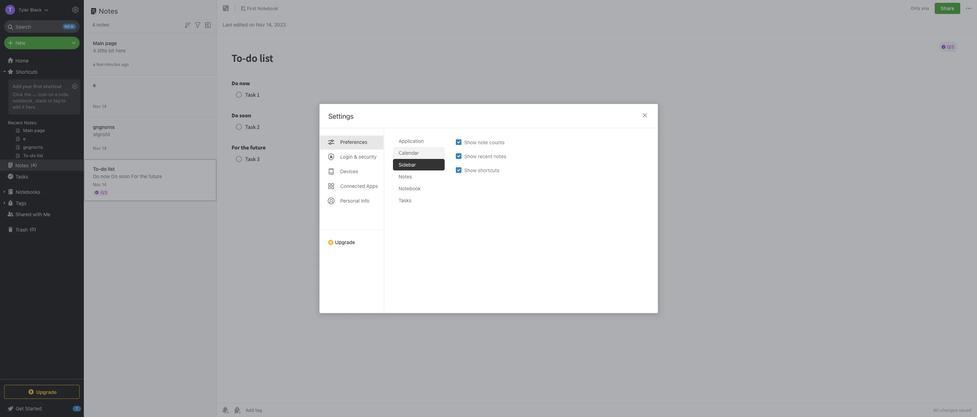Task type: locate. For each thing, give the bounding box(es) containing it.
nov down e
[[93, 104, 101, 109]]

stack
[[35, 98, 47, 103]]

0 vertical spatial on
[[249, 22, 255, 27]]

notes down sidebar in the left of the page
[[399, 174, 412, 180]]

tags button
[[0, 198, 84, 209]]

0 vertical spatial notebook
[[258, 5, 278, 11]]

edited
[[234, 22, 248, 27]]

2 vertical spatial nov 14
[[93, 182, 107, 187]]

notes up "4 notes"
[[99, 7, 118, 15]]

notes inside "note list" element
[[99, 7, 118, 15]]

0 vertical spatial notes
[[97, 22, 109, 28]]

1 horizontal spatial notebook
[[399, 186, 421, 192]]

) inside notes ( 4 )
[[35, 162, 37, 168]]

1 horizontal spatial tasks
[[399, 198, 411, 203]]

1 14 from the top
[[102, 104, 107, 109]]

nov 14 for e
[[93, 104, 107, 109]]

trash
[[15, 227, 28, 233]]

0 horizontal spatial tab list
[[320, 128, 384, 313]]

4 inside "note list" element
[[92, 22, 95, 28]]

) right trash
[[34, 227, 36, 232]]

0 vertical spatial 14
[[102, 104, 107, 109]]

a left few
[[93, 62, 95, 67]]

tasks
[[15, 174, 28, 180], [399, 198, 411, 203]]

notes up main page
[[97, 22, 109, 28]]

1 vertical spatial 4
[[32, 162, 35, 168]]

add a reminder image
[[221, 406, 230, 415]]

icon on a note, notebook, stack or tag to add it here.
[[13, 92, 69, 110]]

personal info
[[340, 198, 370, 204]]

application
[[399, 138, 424, 144]]

notes inside notes 'tab'
[[399, 174, 412, 180]]

4
[[92, 22, 95, 28], [32, 162, 35, 168]]

1 vertical spatial upgrade
[[36, 389, 57, 395]]

nov 14
[[93, 104, 107, 109], [93, 146, 107, 151], [93, 182, 107, 187]]

with
[[33, 211, 42, 217]]

note list element
[[84, 0, 217, 417]]

expand note image
[[222, 4, 230, 13]]

0 vertical spatial 4
[[92, 22, 95, 28]]

notes up tasks button
[[15, 162, 29, 168]]

0 horizontal spatial do
[[93, 173, 99, 179]]

tab list containing application
[[393, 135, 451, 313]]

recent
[[478, 153, 493, 159]]

note window element
[[217, 0, 978, 417]]

main page
[[93, 40, 117, 46]]

counts
[[490, 139, 505, 145]]

nov down the sfgnsfd
[[93, 146, 101, 151]]

) inside trash ( 0 )
[[34, 227, 36, 232]]

0 vertical spatial the
[[24, 92, 31, 97]]

0 horizontal spatial the
[[24, 92, 31, 97]]

click
[[13, 92, 23, 97]]

( inside notes ( 4 )
[[31, 162, 32, 168]]

saved
[[960, 408, 972, 413]]

tasks down notebook 'tab' in the left top of the page
[[399, 198, 411, 203]]

group
[[0, 77, 84, 163]]

4 inside notes ( 4 )
[[32, 162, 35, 168]]

0 horizontal spatial 4
[[32, 162, 35, 168]]

application tab
[[393, 135, 445, 147]]

0 vertical spatial upgrade
[[335, 240, 355, 245]]

Note Editor text field
[[217, 34, 978, 403]]

security
[[359, 154, 377, 160]]

14
[[102, 104, 107, 109], [102, 146, 107, 151], [102, 182, 107, 187]]

tab list for show note counts
[[393, 135, 451, 313]]

0 horizontal spatial upgrade
[[36, 389, 57, 395]]

3 show from the top
[[464, 167, 477, 173]]

info
[[361, 198, 370, 204]]

0 horizontal spatial notebook
[[258, 5, 278, 11]]

nov 14 up 0/3
[[93, 182, 107, 187]]

notes down counts
[[494, 153, 507, 159]]

) up tasks button
[[35, 162, 37, 168]]

0 horizontal spatial notes
[[97, 22, 109, 28]]

)
[[35, 162, 37, 168], [34, 227, 36, 232]]

add
[[13, 84, 21, 89]]

1 vertical spatial )
[[34, 227, 36, 232]]

4 up 'main'
[[92, 22, 95, 28]]

home link
[[0, 55, 84, 66]]

nov 14 down the sfgnsfd
[[93, 146, 107, 151]]

0 vertical spatial )
[[35, 162, 37, 168]]

1 horizontal spatial tab list
[[393, 135, 451, 313]]

1 vertical spatial notebook
[[399, 186, 421, 192]]

show right the show recent notes checkbox at top
[[464, 153, 477, 159]]

show for show recent notes
[[464, 153, 477, 159]]

share button
[[936, 3, 961, 14]]

tree
[[0, 55, 84, 379]]

nov inside note window element
[[256, 22, 265, 27]]

do down to-
[[93, 173, 99, 179]]

notebooks link
[[0, 186, 84, 198]]

0 vertical spatial show
[[464, 139, 477, 145]]

tab list for calendar
[[320, 128, 384, 313]]

upgrade button
[[320, 230, 384, 248], [4, 385, 80, 399]]

last edited on nov 14, 2023
[[223, 22, 286, 27]]

page
[[105, 40, 117, 46]]

login & security
[[340, 154, 377, 160]]

only
[[911, 5, 921, 11]]

tab list
[[320, 128, 384, 313], [393, 135, 451, 313]]

group inside tree
[[0, 77, 84, 163]]

1 vertical spatial upgrade button
[[4, 385, 80, 399]]

on up or
[[48, 92, 54, 97]]

upgrade
[[335, 240, 355, 245], [36, 389, 57, 395]]

future
[[149, 173, 162, 179]]

notebook inside button
[[258, 5, 278, 11]]

now
[[101, 173, 110, 179]]

1 vertical spatial a
[[55, 92, 57, 97]]

notes right recent
[[24, 120, 37, 126]]

notes
[[97, 22, 109, 28], [494, 153, 507, 159]]

the left '...'
[[24, 92, 31, 97]]

2 nov 14 from the top
[[93, 146, 107, 151]]

a inside "note list" element
[[93, 62, 95, 67]]

preferences
[[340, 139, 367, 145]]

14 up 0/3
[[102, 182, 107, 187]]

2 vertical spatial show
[[464, 167, 477, 173]]

0 horizontal spatial on
[[48, 92, 54, 97]]

add your first shortcut
[[13, 84, 62, 89]]

your
[[22, 84, 32, 89]]

1 vertical spatial show
[[464, 153, 477, 159]]

1 vertical spatial (
[[30, 227, 31, 232]]

notebook right first
[[258, 5, 278, 11]]

the inside "note list" element
[[140, 173, 147, 179]]

0 horizontal spatial a
[[55, 92, 57, 97]]

Show note counts checkbox
[[456, 140, 462, 145]]

tab list containing preferences
[[320, 128, 384, 313]]

on
[[249, 22, 255, 27], [48, 92, 54, 97]]

1 vertical spatial nov 14
[[93, 146, 107, 151]]

0 vertical spatial tasks
[[15, 174, 28, 180]]

notebook
[[258, 5, 278, 11], [399, 186, 421, 192]]

nov left 14,
[[256, 22, 265, 27]]

on inside icon on a note, notebook, stack or tag to add it here.
[[48, 92, 54, 97]]

1 vertical spatial notes
[[494, 153, 507, 159]]

0 vertical spatial (
[[31, 162, 32, 168]]

show for show note counts
[[464, 139, 477, 145]]

1 horizontal spatial upgrade button
[[320, 230, 384, 248]]

( right trash
[[30, 227, 31, 232]]

show note counts
[[464, 139, 505, 145]]

nov 14 up gngnsrns at the top of page
[[93, 104, 107, 109]]

2 14 from the top
[[102, 146, 107, 151]]

14 down the sfgnsfd
[[102, 146, 107, 151]]

shortcuts
[[16, 69, 38, 75]]

nov
[[256, 22, 265, 27], [93, 104, 101, 109], [93, 146, 101, 151], [93, 182, 101, 187]]

1 vertical spatial 14
[[102, 146, 107, 151]]

Show recent notes checkbox
[[456, 153, 462, 159]]

show right show shortcuts checkbox
[[464, 167, 477, 173]]

a up tag
[[55, 92, 57, 97]]

tags
[[16, 200, 26, 206]]

notebook tab
[[393, 183, 445, 194]]

1 vertical spatial the
[[140, 173, 147, 179]]

tree containing home
[[0, 55, 84, 379]]

1 horizontal spatial upgrade
[[335, 240, 355, 245]]

tasks inside button
[[15, 174, 28, 180]]

( inside trash ( 0 )
[[30, 227, 31, 232]]

nov up 0/3
[[93, 182, 101, 187]]

1 horizontal spatial a
[[93, 62, 95, 67]]

note,
[[59, 92, 69, 97]]

trash ( 0 )
[[15, 227, 36, 233]]

a
[[93, 62, 95, 67], [55, 92, 57, 97]]

to-
[[93, 166, 101, 172]]

notebooks
[[16, 189, 40, 195]]

show right "show note counts" 'checkbox' in the top of the page
[[464, 139, 477, 145]]

1 vertical spatial tasks
[[399, 198, 411, 203]]

tasks inside tab
[[399, 198, 411, 203]]

1 vertical spatial on
[[48, 92, 54, 97]]

new
[[15, 40, 25, 46]]

connected apps
[[340, 183, 378, 189]]

0/3
[[101, 190, 107, 195]]

4 up tasks button
[[32, 162, 35, 168]]

group containing add your first shortcut
[[0, 77, 84, 163]]

on right edited
[[249, 22, 255, 27]]

2023
[[274, 22, 286, 27]]

settings image
[[71, 6, 80, 14]]

notebook up tasks tab
[[399, 186, 421, 192]]

0 vertical spatial a
[[93, 62, 95, 67]]

14 for gngnsrns
[[102, 146, 107, 151]]

0 vertical spatial upgrade button
[[320, 230, 384, 248]]

0 vertical spatial nov 14
[[93, 104, 107, 109]]

tasks tab
[[393, 195, 445, 206]]

3 nov 14 from the top
[[93, 182, 107, 187]]

the right for
[[140, 173, 147, 179]]

0 horizontal spatial upgrade button
[[4, 385, 80, 399]]

tasks down notes ( 4 )
[[15, 174, 28, 180]]

it
[[22, 104, 25, 110]]

shared with me
[[15, 211, 50, 217]]

1 nov 14 from the top
[[93, 104, 107, 109]]

( up tasks button
[[31, 162, 32, 168]]

1 horizontal spatial 4
[[92, 22, 95, 28]]

do down list
[[111, 173, 118, 179]]

1 horizontal spatial do
[[111, 173, 118, 179]]

1 show from the top
[[464, 139, 477, 145]]

calendar
[[399, 150, 419, 156]]

login
[[340, 154, 353, 160]]

1 horizontal spatial the
[[140, 173, 147, 179]]

notes
[[99, 7, 118, 15], [24, 120, 37, 126], [15, 162, 29, 168], [399, 174, 412, 180]]

1 horizontal spatial on
[[249, 22, 255, 27]]

0 horizontal spatial tasks
[[15, 174, 28, 180]]

notes tab
[[393, 171, 445, 183]]

2 show from the top
[[464, 153, 477, 159]]

2 vertical spatial 14
[[102, 182, 107, 187]]

sidebar tab
[[393, 159, 445, 171]]

14 up gngnsrns at the top of page
[[102, 104, 107, 109]]

devices
[[340, 169, 358, 174]]

None search field
[[9, 20, 75, 33]]



Task type: vqa. For each thing, say whether or not it's contained in the screenshot.
the bottommost )
yes



Task type: describe. For each thing, give the bounding box(es) containing it.
) for trash
[[34, 227, 36, 232]]

first notebook button
[[238, 3, 281, 13]]

0
[[31, 227, 34, 232]]

you
[[922, 5, 930, 11]]

( for notes
[[31, 162, 32, 168]]

recent notes
[[8, 120, 37, 126]]

) for notes
[[35, 162, 37, 168]]

here
[[116, 47, 126, 53]]

all changes saved
[[934, 408, 972, 413]]

3 14 from the top
[[102, 182, 107, 187]]

home
[[15, 58, 29, 63]]

first
[[33, 84, 42, 89]]

expand notebooks image
[[2, 189, 7, 195]]

for
[[131, 173, 139, 179]]

settings
[[328, 112, 354, 120]]

expand tags image
[[2, 200, 7, 206]]

14 for e
[[102, 104, 107, 109]]

minutes
[[105, 62, 120, 67]]

only you
[[911, 5, 930, 11]]

main
[[93, 40, 104, 46]]

calendar tab
[[393, 147, 445, 159]]

e
[[93, 82, 96, 88]]

or
[[48, 98, 52, 103]]

shortcut
[[43, 84, 62, 89]]

gngnsrns
[[93, 124, 115, 130]]

all
[[934, 408, 939, 413]]

list
[[108, 166, 115, 172]]

1 horizontal spatial notes
[[494, 153, 507, 159]]

...
[[32, 92, 37, 97]]

click the ...
[[13, 92, 37, 97]]

ago
[[122, 62, 129, 67]]

note
[[478, 139, 488, 145]]

Search text field
[[9, 20, 75, 33]]

show shortcuts
[[464, 167, 500, 173]]

a
[[93, 47, 96, 53]]

shortcuts button
[[0, 66, 84, 77]]

do now do soon for the future
[[93, 173, 162, 179]]

close image
[[641, 111, 649, 120]]

here.
[[26, 104, 37, 110]]

share
[[942, 5, 955, 11]]

a little bit here
[[93, 47, 126, 53]]

apps
[[366, 183, 378, 189]]

notes inside notes ( 4 )
[[15, 162, 29, 168]]

2 do from the left
[[111, 173, 118, 179]]

add
[[13, 104, 21, 110]]

gngnsrns sfgnsfd
[[93, 124, 115, 137]]

connected
[[340, 183, 365, 189]]

shared with me link
[[0, 209, 84, 220]]

notes inside "note list" element
[[97, 22, 109, 28]]

a few minutes ago
[[93, 62, 129, 67]]

nov 14 for gngnsrns
[[93, 146, 107, 151]]

shortcuts
[[478, 167, 500, 173]]

last
[[223, 22, 232, 27]]

sfgnsfd
[[93, 131, 110, 137]]

tag
[[53, 98, 60, 103]]

4 notes
[[92, 22, 109, 28]]

a inside icon on a note, notebook, stack or tag to add it here.
[[55, 92, 57, 97]]

few
[[96, 62, 104, 67]]

1 do from the left
[[93, 173, 99, 179]]

add tag image
[[233, 406, 242, 415]]

to
[[61, 98, 66, 103]]

on inside note window element
[[249, 22, 255, 27]]

first
[[247, 5, 256, 11]]

personal
[[340, 198, 360, 204]]

the inside group
[[24, 92, 31, 97]]

notebook inside 'tab'
[[399, 186, 421, 192]]

tasks button
[[0, 171, 84, 182]]

show for show shortcuts
[[464, 167, 477, 173]]

shared
[[15, 211, 31, 217]]

Show shortcuts checkbox
[[456, 167, 462, 173]]

soon
[[119, 173, 130, 179]]

sidebar
[[399, 162, 416, 168]]

first notebook
[[247, 5, 278, 11]]

&
[[354, 154, 357, 160]]

new button
[[4, 37, 80, 49]]

notes ( 4 )
[[15, 162, 37, 168]]

icon
[[38, 92, 47, 97]]

show recent notes
[[464, 153, 507, 159]]

little
[[98, 47, 107, 53]]

me
[[43, 211, 50, 217]]

recent
[[8, 120, 23, 126]]

notebook,
[[13, 98, 34, 103]]

do
[[101, 166, 107, 172]]

to-do list
[[93, 166, 115, 172]]

( for trash
[[30, 227, 31, 232]]

14,
[[266, 22, 273, 27]]



